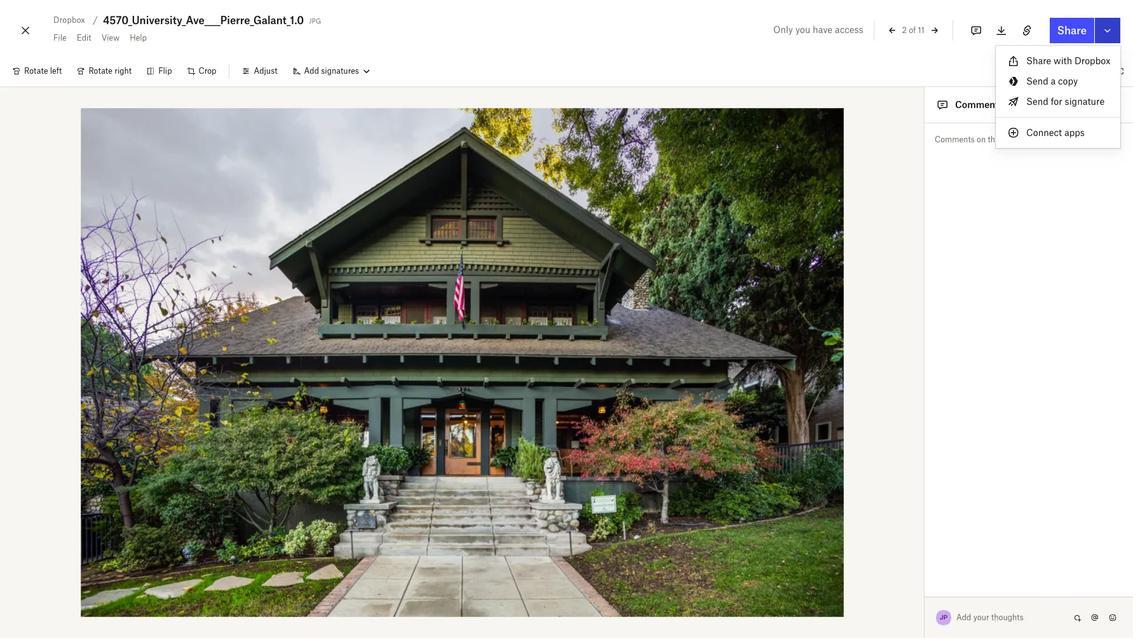 Task type: vqa. For each thing, say whether or not it's contained in the screenshot.
Comments's 'Comments'
yes



Task type: locate. For each thing, give the bounding box(es) containing it.
apps
[[1065, 127, 1085, 138]]

share inside button
[[1058, 24, 1087, 37]]

send left for
[[1027, 96, 1049, 107]]

comments left on
[[935, 135, 975, 144]]

this
[[988, 135, 1002, 144]]

copy
[[1059, 76, 1078, 86]]

add your thoughts image
[[957, 611, 1060, 625]]

share button
[[1050, 18, 1095, 43]]

file
[[1004, 135, 1015, 144]]

only you have access
[[774, 24, 864, 35]]

0 vertical spatial share
[[1058, 24, 1087, 37]]

add your thoughts
[[957, 613, 1024, 622]]

send for signature menu item
[[996, 92, 1121, 112]]

send for send a copy
[[1027, 76, 1049, 86]]

comments for comments on this file will show up here.
[[935, 135, 975, 144]]

/ 4570_university_ave____pierre_galant_1.0 jpg
[[93, 14, 321, 27]]

share
[[1058, 24, 1087, 37], [1027, 55, 1052, 66]]

0 vertical spatial send
[[1027, 76, 1049, 86]]

close right sidebar image
[[1108, 97, 1123, 113]]

access
[[835, 24, 864, 35]]

share left with
[[1027, 55, 1052, 66]]

have
[[813, 24, 833, 35]]

close image
[[18, 20, 33, 41]]

only
[[774, 24, 793, 35]]

share inside menu item
[[1027, 55, 1052, 66]]

1 horizontal spatial share
[[1058, 24, 1087, 37]]

comments on this file will show up here.
[[935, 135, 1082, 144]]

2 send from the top
[[1027, 96, 1049, 107]]

your
[[974, 613, 990, 622]]

up
[[1053, 135, 1062, 144]]

1 send from the top
[[1027, 76, 1049, 86]]

0 horizontal spatial share
[[1027, 55, 1052, 66]]

a
[[1051, 76, 1056, 86]]

comments
[[956, 99, 1004, 110], [935, 135, 975, 144]]

for
[[1051, 96, 1063, 107]]

send
[[1027, 76, 1049, 86], [1027, 96, 1049, 107]]

share with dropbox menu item
[[996, 51, 1121, 71]]

/
[[93, 15, 98, 25]]

0 vertical spatial comments
[[956, 99, 1004, 110]]

send inside menu item
[[1027, 96, 1049, 107]]

share up share with dropbox
[[1058, 24, 1087, 37]]

1 vertical spatial send
[[1027, 96, 1049, 107]]

send left a
[[1027, 76, 1049, 86]]

1 vertical spatial share
[[1027, 55, 1052, 66]]

send a copy menu item
[[996, 71, 1121, 92]]

comments up on
[[956, 99, 1004, 110]]

11
[[918, 25, 925, 35]]

of
[[909, 25, 916, 35]]

send inside menu item
[[1027, 76, 1049, 86]]

1 vertical spatial comments
[[935, 135, 975, 144]]

2 of 11
[[902, 25, 925, 35]]

show
[[1032, 135, 1051, 144]]



Task type: describe. For each thing, give the bounding box(es) containing it.
add
[[957, 613, 972, 622]]

you
[[796, 24, 811, 35]]

on
[[977, 135, 986, 144]]

connect
[[1027, 127, 1062, 138]]

send a copy
[[1027, 76, 1078, 86]]

will
[[1017, 135, 1030, 144]]

send for send for signature
[[1027, 96, 1049, 107]]

comments for comments
[[956, 99, 1004, 110]]

thoughts
[[992, 613, 1024, 622]]

dropbox
[[1075, 55, 1111, 66]]

send for signature
[[1027, 96, 1105, 107]]

share for share
[[1058, 24, 1087, 37]]

2
[[902, 25, 907, 35]]

connect apps
[[1027, 127, 1085, 138]]

here.
[[1064, 135, 1082, 144]]

signature
[[1065, 96, 1105, 107]]

jpg
[[309, 15, 321, 25]]

with
[[1054, 55, 1073, 66]]

share with dropbox
[[1027, 55, 1111, 66]]

4570_university_ave____pierre_galant_1.0
[[103, 14, 304, 27]]

connect apps menu item
[[996, 123, 1121, 143]]

share for share with dropbox
[[1027, 55, 1052, 66]]

Add your thoughts text field
[[957, 608, 1070, 628]]



